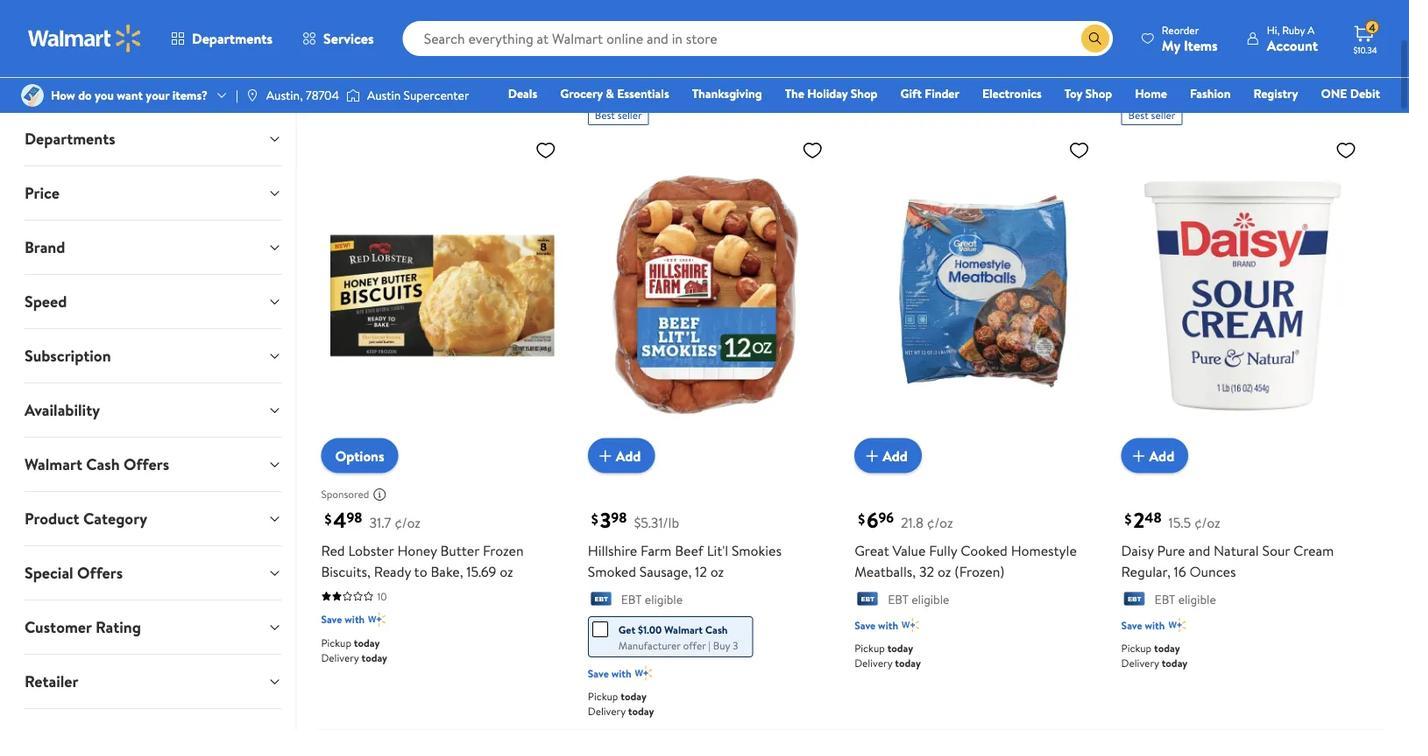 Task type: locate. For each thing, give the bounding box(es) containing it.
12
[[695, 562, 707, 582]]

1 oz from the left
[[500, 562, 513, 582]]

eligible down sausage, on the left bottom
[[645, 591, 683, 608]]

pickup today delivery today for 2
[[1121, 642, 1188, 671]]

$ down the sponsored
[[325, 510, 332, 529]]

pickup for 6
[[855, 642, 885, 656]]

0 horizontal spatial 4
[[333, 506, 347, 536]]

purchased
[[388, 82, 450, 101]]

departments up items? in the top of the page
[[192, 29, 273, 48]]

¢/oz right 31.7
[[395, 513, 421, 533]]

category
[[83, 508, 147, 530]]

3
[[600, 506, 611, 536], [733, 639, 738, 654]]

save with
[[321, 613, 365, 628], [855, 618, 898, 633], [1121, 618, 1165, 633], [588, 667, 632, 681]]

96
[[878, 509, 894, 528]]

98 down the sponsored
[[347, 509, 362, 528]]

0 horizontal spatial best
[[595, 107, 615, 122]]

homestyle
[[1011, 541, 1077, 561]]

1 vertical spatial walmart
[[664, 623, 703, 638]]

retailer tab
[[11, 656, 296, 709]]

offers right special
[[77, 563, 123, 585]]

1 best seller from the left
[[595, 107, 642, 122]]

98 up hillshire on the left bottom of the page
[[611, 509, 627, 528]]

0 horizontal spatial  image
[[21, 84, 44, 107]]

0 horizontal spatial walmart
[[25, 454, 82, 476]]

gift finder link
[[893, 84, 968, 103]]

walmart plus image for 2
[[1169, 617, 1186, 635]]

1 ¢/oz from the left
[[395, 513, 421, 533]]

1 horizontal spatial add button
[[855, 439, 922, 474]]

$ 3 98 $5.31/lb hillshire farm beef lit'l smokies smoked sausage, 12 oz
[[588, 506, 782, 582]]

eligible for 2
[[1178, 591, 1216, 608]]

$ for 4
[[325, 510, 332, 529]]

toy shop
[[1065, 85, 1112, 102]]

walmart plus image down manufacturer
[[635, 665, 653, 683]]

1 98 from the left
[[347, 509, 362, 528]]

offers inside walmart cash offers dropdown button
[[124, 454, 169, 476]]

best down &
[[595, 107, 615, 122]]

add for 6
[[883, 447, 908, 466]]

registry
[[1254, 85, 1298, 102]]

pickup down biscuits,
[[321, 636, 351, 651]]

0 horizontal spatial ebt image
[[588, 592, 614, 610]]

4 down the sponsored
[[333, 506, 347, 536]]

0 horizontal spatial |
[[236, 87, 238, 104]]

1 horizontal spatial best
[[1128, 107, 1149, 122]]

1 horizontal spatial 98
[[611, 509, 627, 528]]

1 horizontal spatial cash
[[705, 623, 728, 638]]

retailer
[[25, 671, 78, 693]]

add up 48 on the bottom of the page
[[1150, 447, 1175, 466]]

0 horizontal spatial eligible
[[645, 591, 683, 608]]

1 vertical spatial cash
[[705, 623, 728, 638]]

2 horizontal spatial ¢/oz
[[1195, 513, 1221, 533]]

pickup today delivery today down regular, on the bottom right of page
[[1121, 642, 1188, 671]]

price up the "brand"
[[25, 182, 59, 204]]

save with left walmart plus icon
[[321, 613, 365, 628]]

best
[[595, 107, 615, 122], [1128, 107, 1149, 122]]

best seller for 2
[[1128, 107, 1176, 122]]

0 horizontal spatial best seller
[[595, 107, 642, 122]]

4 $ from the left
[[1125, 510, 1132, 529]]

cooked
[[961, 541, 1008, 561]]

$ for 3
[[591, 510, 598, 529]]

2 horizontal spatial add button
[[1121, 439, 1189, 474]]

you
[[95, 87, 114, 104]]

$ inside $ 3 98 $5.31/lb hillshire farm beef lit'l smokies smoked sausage, 12 oz
[[591, 510, 598, 529]]

biscuits,
[[321, 562, 371, 582]]

1 horizontal spatial  image
[[245, 89, 259, 103]]

1 shop from the left
[[851, 85, 878, 102]]

shop right toy
[[1085, 85, 1112, 102]]

departments button
[[156, 18, 288, 60]]

shop left "gift"
[[851, 85, 878, 102]]

1 best from the left
[[595, 107, 615, 122]]

oz inside $ 6 96 21.8 ¢/oz great value fully cooked homestyle meatballs, 32 oz (frozen)
[[938, 562, 951, 582]]

ready
[[374, 562, 411, 582]]

brand tab
[[11, 221, 296, 274]]

3 right buy
[[733, 639, 738, 654]]

pickup today delivery today down manufacturer
[[588, 690, 654, 720]]

manufacturer
[[619, 639, 681, 654]]

$ inside $ 6 96 21.8 ¢/oz great value fully cooked homestyle meatballs, 32 oz (frozen)
[[858, 510, 865, 529]]

add to cart image up 96
[[862, 446, 883, 467]]

1 vertical spatial 4
[[333, 506, 347, 536]]

oz down the frozen
[[500, 562, 513, 582]]

services
[[323, 29, 374, 48]]

1 horizontal spatial oz
[[711, 562, 724, 582]]

cash up the category
[[86, 454, 120, 476]]

deals
[[508, 85, 537, 102]]

austin, 78704
[[266, 87, 339, 104]]

ebt eligible up $1.00
[[621, 591, 683, 608]]

Get $1.00 Walmart Cash checkbox
[[592, 622, 608, 638]]

2 best seller from the left
[[1128, 107, 1176, 122]]

1 horizontal spatial eligible
[[912, 591, 950, 608]]

 image
[[21, 84, 44, 107], [245, 89, 259, 103]]

$ inside $ 2 48 15.5 ¢/oz daisy pure and natural sour cream regular, 16 ounces
[[1125, 510, 1132, 529]]

best seller down grocery & essentials
[[595, 107, 642, 122]]

0 horizontal spatial seller
[[618, 107, 642, 122]]

seller down home
[[1151, 107, 1176, 122]]

oz
[[500, 562, 513, 582], [711, 562, 724, 582], [938, 562, 951, 582]]

$ up hillshire on the left bottom of the page
[[591, 510, 598, 529]]

&
[[606, 85, 614, 102]]

cash inside dropdown button
[[86, 454, 120, 476]]

0 horizontal spatial cash
[[86, 454, 120, 476]]

2 ¢/oz from the left
[[927, 513, 953, 533]]

with left walmart plus icon
[[345, 613, 365, 628]]

1 horizontal spatial add
[[883, 447, 908, 466]]

ebt right ebt icon
[[888, 591, 909, 608]]

with down regular, on the bottom right of page
[[1145, 618, 1165, 633]]

save left walmart plus icon
[[321, 613, 342, 628]]

¢/oz right 15.5
[[1195, 513, 1221, 533]]

ruby
[[1282, 22, 1305, 37]]

with for 2
[[1145, 618, 1165, 633]]

1 add button from the left
[[588, 439, 655, 474]]

electronics
[[982, 85, 1042, 102]]

save down ebt icon
[[855, 618, 876, 633]]

holiday up legal information icon
[[484, 44, 542, 69]]

2 oz from the left
[[711, 562, 724, 582]]

2 ebt image from the left
[[1121, 592, 1148, 610]]

options
[[335, 447, 384, 466]]

0 horizontal spatial add to cart image
[[862, 446, 883, 467]]

eligible down 32
[[912, 591, 950, 608]]

98 inside $ 4 98 31.7 ¢/oz red lobster honey butter frozen biscuits, ready to bake, 15.69 oz
[[347, 509, 362, 528]]

1 horizontal spatial 3
[[733, 639, 738, 654]]

departments inside dropdown button
[[25, 128, 115, 150]]

save with down regular, on the bottom right of page
[[1121, 618, 1165, 633]]

cash inside 'add $1.00 reward walmart plus,' element
[[705, 623, 728, 638]]

add button up 96
[[855, 439, 922, 474]]

3 add button from the left
[[1121, 439, 1189, 474]]

ebt eligible down 32
[[888, 591, 950, 608]]

0 vertical spatial price
[[318, 82, 349, 101]]

add up 96
[[883, 447, 908, 466]]

best seller down home
[[1128, 107, 1176, 122]]

2 horizontal spatial ebt eligible
[[1155, 591, 1216, 608]]

ebt eligible down 16
[[1155, 591, 1216, 608]]

2 horizontal spatial ebt
[[1155, 591, 1176, 608]]

0 horizontal spatial ¢/oz
[[395, 513, 421, 533]]

0 horizontal spatial 98
[[347, 509, 362, 528]]

1 horizontal spatial ebt image
[[1121, 592, 1148, 610]]

1 ebt from the left
[[621, 591, 642, 608]]

fashion link
[[1182, 84, 1239, 103]]

$10.34
[[1354, 44, 1377, 56]]

pickup down get $1.00 walmart cash option
[[588, 690, 618, 705]]

save down regular, on the bottom right of page
[[1121, 618, 1143, 633]]

98 for 3
[[611, 509, 627, 528]]

add to cart image for 6
[[862, 446, 883, 467]]

add to favorites list, red lobster honey butter frozen biscuits, ready to bake, 15.69 oz image
[[535, 139, 556, 161]]

price inside price dropdown button
[[25, 182, 59, 204]]

1 horizontal spatial seller
[[1151, 107, 1176, 122]]

¢/oz inside $ 6 96 21.8 ¢/oz great value fully cooked homestyle meatballs, 32 oz (frozen)
[[927, 513, 953, 533]]

oz right the 12 on the bottom
[[711, 562, 724, 582]]

3 $ from the left
[[858, 510, 865, 529]]

0 horizontal spatial shop
[[851, 85, 878, 102]]

best seller for 3
[[595, 107, 642, 122]]

 image for how do you want your items?
[[21, 84, 44, 107]]

1 horizontal spatial price
[[318, 82, 349, 101]]

0 vertical spatial offers
[[124, 454, 169, 476]]

gift
[[901, 85, 922, 102]]

with
[[345, 613, 365, 628], [878, 618, 898, 633], [1145, 618, 1165, 633], [611, 667, 632, 681]]

4
[[1369, 20, 1376, 35], [333, 506, 347, 536]]

| right items? in the top of the page
[[236, 87, 238, 104]]

add to cart image
[[595, 446, 616, 467]]

| left buy
[[709, 639, 711, 654]]

3 oz from the left
[[938, 562, 951, 582]]

oz for 6
[[938, 562, 951, 582]]

4 inside $ 4 98 31.7 ¢/oz red lobster honey butter frozen biscuits, ready to bake, 15.69 oz
[[333, 506, 347, 536]]

add button for 3
[[588, 439, 655, 474]]

add to cart image
[[862, 446, 883, 467], [1128, 446, 1150, 467]]

walmart up manufacturer offer |  buy 3
[[664, 623, 703, 638]]

ebt down 16
[[1155, 591, 1176, 608]]

eligible
[[645, 591, 683, 608], [912, 591, 950, 608], [1178, 591, 1216, 608]]

0 horizontal spatial price
[[25, 182, 59, 204]]

save for 6
[[855, 618, 876, 633]]

ebt up get
[[621, 591, 642, 608]]

ebt image up get $1.00 walmart cash option
[[588, 592, 614, 610]]

tab
[[11, 710, 296, 731]]

$
[[325, 510, 332, 529], [591, 510, 598, 529], [858, 510, 865, 529], [1125, 510, 1132, 529]]

options link
[[321, 439, 398, 474]]

2 shop from the left
[[1085, 85, 1112, 102]]

departments down how
[[25, 128, 115, 150]]

save with down ebt icon
[[855, 618, 898, 633]]

to
[[414, 562, 427, 582]]

pickup today delivery today down ebt icon
[[855, 642, 921, 671]]

delivery for 2
[[1121, 656, 1159, 671]]

items
[[1184, 35, 1218, 55]]

seller down essentials
[[618, 107, 642, 122]]

¢/oz right 21.8
[[927, 513, 953, 533]]

add button up 48 on the bottom of the page
[[1121, 439, 1189, 474]]

holiday up 'when'
[[318, 44, 375, 69]]

2 $ from the left
[[591, 510, 598, 529]]

how
[[51, 87, 75, 104]]

when
[[352, 82, 384, 101]]

appetizers
[[380, 44, 461, 69]]

1 seller from the left
[[618, 107, 642, 122]]

walmart up product
[[25, 454, 82, 476]]

$ left "6"
[[858, 510, 865, 529]]

1 vertical spatial price
[[25, 182, 59, 204]]

1 horizontal spatial ebt
[[888, 591, 909, 608]]

$ 2 48 15.5 ¢/oz daisy pure and natural sour cream regular, 16 ounces
[[1121, 506, 1334, 582]]

 image for austin, 78704
[[245, 89, 259, 103]]

2 horizontal spatial eligible
[[1178, 591, 1216, 608]]

1 add to cart image from the left
[[862, 446, 883, 467]]

2 best from the left
[[1128, 107, 1149, 122]]

0 horizontal spatial ebt
[[621, 591, 642, 608]]

supercenter
[[404, 87, 469, 104]]

seller
[[618, 107, 642, 122], [1151, 107, 1176, 122]]

0 vertical spatial cash
[[86, 454, 120, 476]]

delivery for 4
[[321, 651, 359, 666]]

oz right 32
[[938, 562, 951, 582]]

2 seller from the left
[[1151, 107, 1176, 122]]

¢/oz inside $ 4 98 31.7 ¢/oz red lobster honey butter frozen biscuits, ready to bake, 15.69 oz
[[395, 513, 421, 533]]

0 horizontal spatial holiday
[[318, 44, 375, 69]]

3 ebt from the left
[[1155, 591, 1176, 608]]

2 98 from the left
[[611, 509, 627, 528]]

one debit walmart+
[[1321, 85, 1380, 127]]

¢/oz
[[395, 513, 421, 533], [927, 513, 953, 533], [1195, 513, 1221, 533]]

3 inside $ 3 98 $5.31/lb hillshire farm beef lit'l smokies smoked sausage, 12 oz
[[600, 506, 611, 536]]

ebt for 6
[[888, 591, 909, 608]]

1 horizontal spatial best seller
[[1128, 107, 1176, 122]]

0 vertical spatial 4
[[1369, 20, 1376, 35]]

austin supercenter
[[367, 87, 469, 104]]

price
[[318, 82, 349, 101], [25, 182, 59, 204]]

cash up buy
[[705, 623, 728, 638]]

1 $ from the left
[[325, 510, 332, 529]]

3 eligible from the left
[[1178, 591, 1216, 608]]

1 horizontal spatial departments
[[192, 29, 273, 48]]

ebt image
[[588, 592, 614, 610], [1121, 592, 1148, 610]]

1 horizontal spatial ebt eligible
[[888, 591, 950, 608]]

ebt eligible for 2
[[1155, 591, 1216, 608]]

$ left the 2
[[1125, 510, 1132, 529]]

shop
[[851, 85, 878, 102], [1085, 85, 1112, 102]]

ebt eligible for 6
[[888, 591, 950, 608]]

2 add from the left
[[883, 447, 908, 466]]

walmart plus image down 16
[[1169, 617, 1186, 635]]

shop inside the holiday shop link
[[851, 85, 878, 102]]

2 horizontal spatial add
[[1150, 447, 1175, 466]]

$ inside $ 4 98 31.7 ¢/oz red lobster honey butter frozen biscuits, ready to bake, 15.69 oz
[[325, 510, 332, 529]]

0 horizontal spatial oz
[[500, 562, 513, 582]]

smoked
[[588, 562, 636, 582]]

ebt image down regular, on the bottom right of page
[[1121, 592, 1148, 610]]

¢/oz inside $ 2 48 15.5 ¢/oz daisy pure and natural sour cream regular, 16 ounces
[[1195, 513, 1221, 533]]

1 horizontal spatial add to cart image
[[1128, 446, 1150, 467]]

price tab
[[11, 167, 296, 220]]

pickup today delivery today down walmart plus icon
[[321, 636, 387, 666]]

2 horizontal spatial walmart plus image
[[1169, 617, 1186, 635]]

ad disclaimer and feedback for ingridsponsoredproducts image
[[373, 488, 387, 502]]

the holiday shop
[[785, 85, 878, 102]]

3 up hillshire on the left bottom of the page
[[600, 506, 611, 536]]

seller for 2
[[1151, 107, 1176, 122]]

offers
[[124, 454, 169, 476], [77, 563, 123, 585]]

add
[[616, 447, 641, 466], [883, 447, 908, 466], [1150, 447, 1175, 466]]

holiday right the
[[807, 85, 848, 102]]

save for 4
[[321, 613, 342, 628]]

manufacturer offer |  buy 3
[[619, 639, 738, 654]]

delivery
[[321, 651, 359, 666], [855, 656, 893, 671], [1121, 656, 1159, 671], [588, 705, 626, 720]]

pickup down regular, on the bottom right of page
[[1121, 642, 1152, 656]]

pickup down ebt icon
[[855, 642, 885, 656]]

3 ¢/oz from the left
[[1195, 513, 1221, 533]]

1 horizontal spatial walmart plus image
[[902, 617, 919, 635]]

online
[[453, 82, 490, 101]]

3 ebt eligible from the left
[[1155, 591, 1216, 608]]

 image left how
[[21, 84, 44, 107]]

2 add to cart image from the left
[[1128, 446, 1150, 467]]

add button
[[588, 439, 655, 474], [855, 439, 922, 474], [1121, 439, 1189, 474]]

departments button
[[11, 112, 296, 166]]

value
[[893, 541, 926, 561]]

0 horizontal spatial ebt eligible
[[621, 591, 683, 608]]

add button up $5.31/lb
[[588, 439, 655, 474]]

save for 2
[[1121, 618, 1143, 633]]

best down home link
[[1128, 107, 1149, 122]]

pickup today delivery today for 6
[[855, 642, 921, 671]]

daisy pure and natural sour cream regular, 16 ounces image
[[1121, 132, 1364, 460]]

price left 'when'
[[318, 82, 349, 101]]

3 add from the left
[[1150, 447, 1175, 466]]

1 ebt eligible from the left
[[621, 591, 683, 608]]

eligible down ounces
[[1178, 591, 1216, 608]]

walmart plus image down 32
[[902, 617, 919, 635]]

with down ebt icon
[[878, 618, 898, 633]]

¢/oz for 6
[[927, 513, 953, 533]]

add for 2
[[1150, 447, 1175, 466]]

|
[[236, 87, 238, 104], [709, 639, 711, 654]]

gift finder
[[901, 85, 960, 102]]

4 up $10.34
[[1369, 20, 1376, 35]]

0 horizontal spatial add
[[616, 447, 641, 466]]

(frozen)
[[955, 562, 1005, 582]]

save with for 2
[[1121, 618, 1165, 633]]

registry link
[[1246, 84, 1306, 103]]

grocery & essentials
[[560, 85, 669, 102]]

availability
[[25, 400, 100, 422]]

 image left austin,
[[245, 89, 259, 103]]

walmart
[[25, 454, 82, 476], [664, 623, 703, 638]]

brand
[[25, 237, 65, 259]]

price for price when purchased online
[[318, 82, 349, 101]]

1 horizontal spatial ¢/oz
[[927, 513, 953, 533]]

oz inside $ 3 98 $5.31/lb hillshire farm beef lit'l smokies smoked sausage, 12 oz
[[711, 562, 724, 582]]

oz for 3
[[711, 562, 724, 582]]

add to cart image up 48 on the bottom of the page
[[1128, 446, 1150, 467]]

98 inside $ 3 98 $5.31/lb hillshire farm beef lit'l smokies smoked sausage, 12 oz
[[611, 509, 627, 528]]

Walmart Site-Wide search field
[[403, 21, 1113, 56]]

2 eligible from the left
[[912, 591, 950, 608]]

0 horizontal spatial add button
[[588, 439, 655, 474]]

pickup today delivery today for 4
[[321, 636, 387, 666]]

1 vertical spatial |
[[709, 639, 711, 654]]

offers down availability tab
[[124, 454, 169, 476]]

add to favorites list, hillshire farm beef lit'l smokies smoked sausage, 12 oz image
[[802, 139, 823, 161]]

2 ebt eligible from the left
[[888, 591, 950, 608]]

1 horizontal spatial 4
[[1369, 20, 1376, 35]]

cash
[[86, 454, 120, 476], [705, 623, 728, 638]]

1 vertical spatial departments
[[25, 128, 115, 150]]

10
[[377, 590, 387, 604]]

walmart plus image for 6
[[902, 617, 919, 635]]

0 horizontal spatial 3
[[600, 506, 611, 536]]

ebt image for 3
[[588, 592, 614, 610]]

0 vertical spatial walmart
[[25, 454, 82, 476]]

add up $5.31/lb
[[616, 447, 641, 466]]

1 ebt image from the left
[[588, 592, 614, 610]]

2 ebt from the left
[[888, 591, 909, 608]]

1 add from the left
[[616, 447, 641, 466]]

 image
[[346, 87, 360, 104]]

$ for 2
[[1125, 510, 1132, 529]]

0 vertical spatial departments
[[192, 29, 273, 48]]

walmart plus image
[[902, 617, 919, 635], [1169, 617, 1186, 635], [635, 665, 653, 683]]

1 vertical spatial offers
[[77, 563, 123, 585]]

$ 4 98 31.7 ¢/oz red lobster honey butter frozen biscuits, ready to bake, 15.69 oz
[[321, 506, 524, 582]]

1 vertical spatial 3
[[733, 639, 738, 654]]

pickup for 4
[[321, 636, 351, 651]]

today
[[354, 636, 380, 651], [887, 642, 913, 656], [1154, 642, 1180, 656], [361, 651, 387, 666], [895, 656, 921, 671], [1162, 656, 1188, 671], [621, 690, 647, 705], [628, 705, 654, 720]]

0 horizontal spatial departments
[[25, 128, 115, 150]]

0 vertical spatial 3
[[600, 506, 611, 536]]

save
[[321, 613, 342, 628], [855, 618, 876, 633], [1121, 618, 1143, 633], [588, 667, 609, 681]]

special
[[25, 563, 73, 585]]

departments inside popup button
[[192, 29, 273, 48]]

2 horizontal spatial oz
[[938, 562, 951, 582]]

1 eligible from the left
[[645, 591, 683, 608]]

2 add button from the left
[[855, 439, 922, 474]]

1 horizontal spatial shop
[[1085, 85, 1112, 102]]

add to favorites list, daisy pure and natural sour cream regular, 16 ounces image
[[1336, 139, 1357, 161]]



Task type: describe. For each thing, give the bounding box(es) containing it.
ebt image for 2
[[1121, 592, 1148, 610]]

toy shop link
[[1057, 84, 1120, 103]]

1 horizontal spatial walmart
[[664, 623, 703, 638]]

product category tab
[[11, 493, 296, 546]]

seller for 3
[[618, 107, 642, 122]]

subscription tab
[[11, 330, 296, 383]]

walmart cash offers tab
[[11, 438, 296, 492]]

in
[[466, 44, 480, 69]]

holiday appetizers in holiday meal (136)
[[318, 44, 616, 69]]

speed
[[25, 291, 67, 313]]

special offers tab
[[11, 547, 296, 600]]

ebt eligible for 3
[[621, 591, 683, 608]]

$ 6 96 21.8 ¢/oz great value fully cooked homestyle meatballs, 32 oz (frozen)
[[855, 506, 1077, 582]]

ebt image
[[855, 592, 881, 610]]

shop inside toy shop link
[[1085, 85, 1112, 102]]

lit'l
[[707, 541, 728, 561]]

account
[[1267, 35, 1318, 55]]

hillshire farm beef lit'l smokies smoked sausage, 12 oz image
[[588, 132, 830, 460]]

15.69
[[467, 562, 496, 582]]

the
[[785, 85, 804, 102]]

honey
[[397, 541, 437, 561]]

1 horizontal spatial |
[[709, 639, 711, 654]]

austin,
[[266, 87, 303, 104]]

walmart cash offers button
[[11, 438, 296, 492]]

hi, ruby a account
[[1267, 22, 1318, 55]]

$5.31/lb
[[634, 513, 679, 533]]

farm
[[641, 541, 672, 561]]

pure
[[1157, 541, 1185, 561]]

add to cart image for 2
[[1128, 446, 1150, 467]]

natural
[[1214, 541, 1259, 561]]

walmart image
[[28, 25, 142, 53]]

electronics link
[[975, 84, 1050, 103]]

add button for 2
[[1121, 439, 1189, 474]]

(136)
[[586, 48, 616, 68]]

thanksgiving
[[692, 85, 762, 102]]

add for 3
[[616, 447, 641, 466]]

rating
[[95, 617, 141, 639]]

special offers
[[25, 563, 123, 585]]

beef
[[675, 541, 704, 561]]

save down get $1.00 walmart cash option
[[588, 667, 609, 681]]

offer
[[683, 639, 706, 654]]

0 horizontal spatial walmart plus image
[[635, 665, 653, 683]]

do
[[78, 87, 92, 104]]

0 vertical spatial |
[[236, 87, 238, 104]]

legal information image
[[497, 84, 511, 98]]

want
[[117, 87, 143, 104]]

customer rating button
[[11, 601, 296, 655]]

save with for 6
[[855, 618, 898, 633]]

my
[[1162, 35, 1181, 55]]

6
[[867, 506, 878, 536]]

32
[[919, 562, 934, 582]]

retailer button
[[11, 656, 296, 709]]

great
[[855, 541, 889, 561]]

ebt for 3
[[621, 591, 642, 608]]

pickup for 2
[[1121, 642, 1152, 656]]

Search search field
[[403, 21, 1113, 56]]

$1.00
[[638, 623, 662, 638]]

walmart plus image
[[368, 611, 386, 629]]

items?
[[172, 87, 208, 104]]

home link
[[1127, 84, 1175, 103]]

speed button
[[11, 275, 296, 329]]

with for 4
[[345, 613, 365, 628]]

2 horizontal spatial holiday
[[807, 85, 848, 102]]

availability button
[[11, 384, 296, 437]]

oz inside $ 4 98 31.7 ¢/oz red lobster honey butter frozen biscuits, ready to bake, 15.69 oz
[[500, 562, 513, 582]]

add button for 6
[[855, 439, 922, 474]]

one
[[1321, 85, 1347, 102]]

lobster
[[348, 541, 394, 561]]

21.8
[[901, 513, 924, 533]]

sponsored
[[321, 487, 369, 502]]

walmart+ link
[[1320, 109, 1388, 128]]

great value fully cooked homestyle meatballs, 32 oz (frozen) image
[[855, 132, 1097, 460]]

debit
[[1350, 85, 1380, 102]]

essentials
[[617, 85, 669, 102]]

eligible for 3
[[645, 591, 683, 608]]

special offers button
[[11, 547, 296, 600]]

¢/oz for 2
[[1195, 513, 1221, 533]]

walmart+
[[1328, 110, 1380, 127]]

eligible for 6
[[912, 591, 950, 608]]

home
[[1135, 85, 1167, 102]]

best for 3
[[595, 107, 615, 122]]

cream
[[1294, 541, 1334, 561]]

98 for 4
[[347, 509, 362, 528]]

ebt for 2
[[1155, 591, 1176, 608]]

finder
[[925, 85, 960, 102]]

with down manufacturer
[[611, 667, 632, 681]]

speed tab
[[11, 275, 296, 329]]

daisy
[[1121, 541, 1154, 561]]

price button
[[11, 167, 296, 220]]

customer rating tab
[[11, 601, 296, 655]]

subscription button
[[11, 330, 296, 383]]

austin
[[367, 87, 401, 104]]

48
[[1145, 509, 1162, 528]]

best for 2
[[1128, 107, 1149, 122]]

smokies
[[732, 541, 782, 561]]

add $1.00 reward walmart plus, element
[[592, 621, 728, 639]]

add to favorites list, great value fully cooked homestyle meatballs, 32 oz (frozen) image
[[1069, 139, 1090, 161]]

sausage,
[[640, 562, 692, 582]]

search icon image
[[1088, 32, 1102, 46]]

meatballs,
[[855, 562, 916, 582]]

with for 6
[[878, 618, 898, 633]]

16
[[1174, 562, 1186, 582]]

walmart inside dropdown button
[[25, 454, 82, 476]]

product
[[25, 508, 79, 530]]

brand button
[[11, 221, 296, 274]]

78704
[[306, 87, 339, 104]]

get
[[619, 623, 636, 638]]

quick refinements element
[[4, 0, 1406, 24]]

$ for 6
[[858, 510, 865, 529]]

departments tab
[[11, 112, 296, 166]]

save with down get $1.00 walmart cash option
[[588, 667, 632, 681]]

a
[[1308, 22, 1315, 37]]

fashion
[[1190, 85, 1231, 102]]

1 horizontal spatial holiday
[[484, 44, 542, 69]]

availability tab
[[11, 384, 296, 437]]

thanksgiving link
[[684, 84, 770, 103]]

product category
[[25, 508, 147, 530]]

save with for 4
[[321, 613, 365, 628]]

red lobster honey butter frozen biscuits, ready to bake, 15.69 oz image
[[321, 132, 563, 460]]

price for price
[[25, 182, 59, 204]]

and
[[1189, 541, 1211, 561]]

grocery
[[560, 85, 603, 102]]

bake,
[[431, 562, 463, 582]]

offers inside special offers dropdown button
[[77, 563, 123, 585]]

delivery for 6
[[855, 656, 893, 671]]

toy
[[1065, 85, 1083, 102]]

¢/oz for 4
[[395, 513, 421, 533]]

reorder my items
[[1162, 22, 1218, 55]]

get $1.00 walmart cash
[[619, 623, 728, 638]]

fully
[[929, 541, 957, 561]]

hillshire
[[588, 541, 637, 561]]

buy
[[713, 639, 730, 654]]



Task type: vqa. For each thing, say whether or not it's contained in the screenshot.
middle oz
yes



